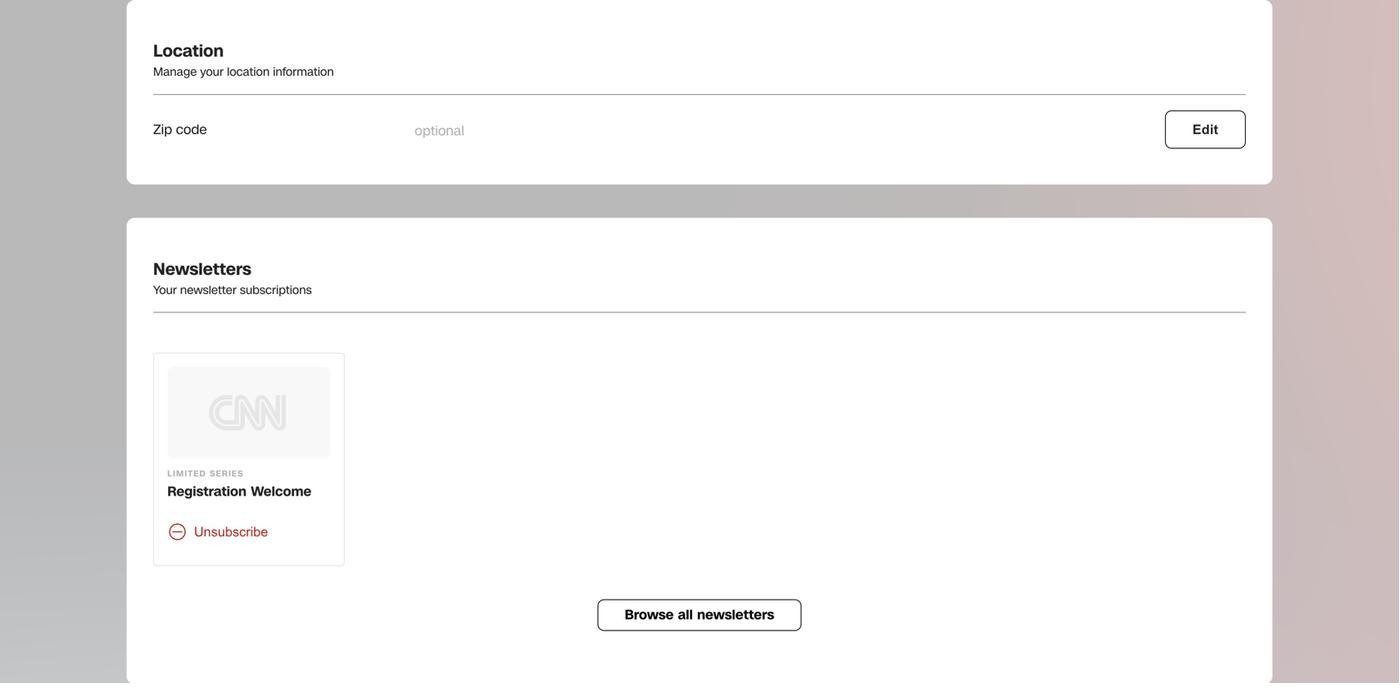 Task type: vqa. For each thing, say whether or not it's contained in the screenshot.
the has
no



Task type: locate. For each thing, give the bounding box(es) containing it.
code
[[176, 121, 207, 139]]

registration
[[167, 482, 247, 501]]

edit
[[1193, 122, 1219, 137]]

location manage your location information
[[153, 40, 334, 80]]

edit button
[[1166, 110, 1246, 149]]

location
[[227, 64, 270, 80]]

your
[[200, 64, 224, 80]]

newsletter
[[180, 282, 237, 298]]

unsubscribe
[[194, 525, 268, 540]]

all
[[678, 606, 693, 625]]

ui minus image
[[167, 522, 187, 542]]

zip
[[153, 121, 172, 139]]

manage
[[153, 64, 197, 80]]

series
[[210, 468, 244, 480]]

limited series registration welcome
[[167, 468, 312, 501]]

subscriptions
[[240, 282, 312, 298]]

registration welcome image
[[167, 367, 331, 459]]

newsletters your newsletter subscriptions
[[153, 258, 312, 298]]

zip code
[[153, 121, 207, 139]]

Zip code text field
[[405, 112, 657, 151]]



Task type: describe. For each thing, give the bounding box(es) containing it.
limited
[[167, 468, 206, 480]]

browse                 all newsletters link
[[598, 600, 802, 631]]

browse                 all newsletters
[[625, 606, 775, 625]]

unsubscribe button
[[167, 512, 331, 552]]

newsletters
[[153, 258, 251, 281]]

your
[[153, 282, 177, 298]]

location
[[153, 40, 224, 63]]

information
[[273, 64, 334, 80]]

browse
[[625, 606, 674, 625]]

newsletters
[[697, 606, 775, 625]]

welcome
[[251, 482, 312, 501]]



